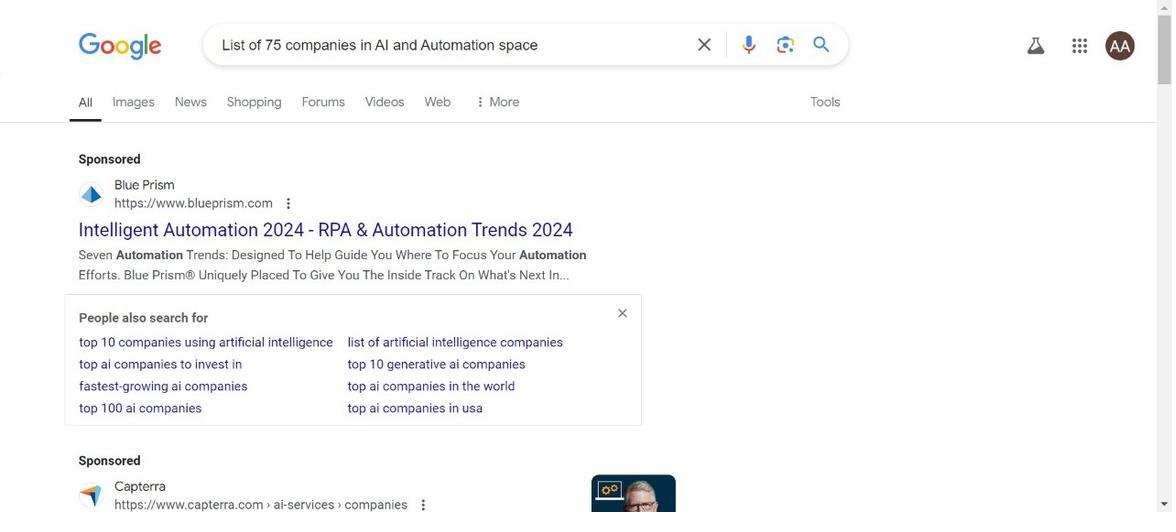 Task type: describe. For each thing, give the bounding box(es) containing it.
search labs image
[[1025, 35, 1047, 57]]

search by image image
[[775, 34, 797, 56]]



Task type: vqa. For each thing, say whether or not it's contained in the screenshot.
"International"
no



Task type: locate. For each thing, give the bounding box(es) containing it.
go to google home image
[[78, 33, 163, 60]]

None search field
[[56, 23, 867, 65]]

search by voice image
[[738, 34, 760, 56]]

list item
[[69, 81, 102, 122]]

None text field
[[115, 195, 273, 211], [115, 497, 408, 512], [115, 195, 273, 211], [115, 497, 408, 512]]

Search text field
[[222, 24, 683, 65]]

list
[[69, 81, 527, 122]]

ads region
[[65, 149, 676, 512]]



